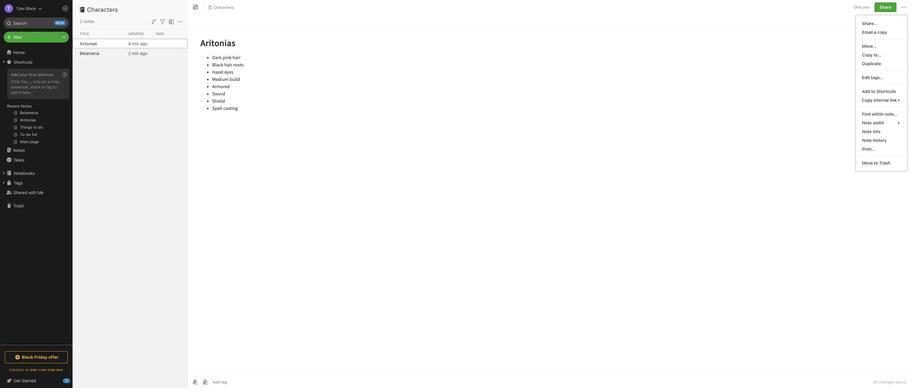 Task type: vqa. For each thing, say whether or not it's contained in the screenshot.
All on the bottom of the page
yes



Task type: locate. For each thing, give the bounding box(es) containing it.
shortcuts
[[14, 59, 33, 65], [877, 89, 896, 94]]

ago up 2 min ago
[[140, 41, 147, 46]]

shared
[[13, 190, 27, 195]]

duplicate
[[862, 61, 881, 66]]

1 vertical spatial add
[[862, 89, 870, 94]]

more actions field right view options field
[[176, 18, 184, 25]]

move…
[[862, 44, 877, 49]]

min
[[132, 41, 139, 46], [132, 51, 139, 56]]

0 vertical spatial 2
[[80, 19, 82, 24]]

note inside field
[[862, 120, 872, 125]]

1 note from the top
[[862, 120, 872, 125]]

friday
[[34, 355, 47, 360]]

expires
[[9, 369, 24, 372]]

note
[[862, 120, 872, 125], [862, 129, 872, 134], [862, 138, 872, 143]]

notes up tasks
[[13, 148, 25, 153]]

min right "4"
[[132, 41, 139, 46]]

cell for aritonias
[[73, 39, 77, 48]]

2 left notes
[[80, 19, 82, 24]]

0 horizontal spatial add
[[11, 72, 18, 77]]

1 horizontal spatial trash
[[879, 161, 890, 166]]

note up print…
[[862, 138, 872, 143]]

1 row group from the top
[[73, 29, 187, 39]]

shortcuts up copy internal link field
[[877, 89, 896, 94]]

a right on
[[48, 79, 50, 84]]

to down note,
[[53, 85, 57, 89]]

1 vertical spatial note
[[862, 129, 872, 134]]

link
[[890, 98, 897, 103]]

history
[[873, 138, 887, 143]]

characters right expand note icon
[[214, 5, 234, 10]]

min for 2
[[132, 51, 139, 56]]

1 vertical spatial ago
[[140, 51, 147, 56]]

print…
[[862, 147, 875, 152]]

0 vertical spatial ago
[[140, 41, 147, 46]]

tags
[[155, 32, 164, 36], [14, 180, 23, 185]]

note down find
[[862, 120, 872, 125]]

3 note from the top
[[862, 138, 872, 143]]

row group up "4"
[[73, 29, 187, 39]]

More actions field
[[900, 2, 908, 12], [176, 18, 184, 25]]

characters up notes
[[87, 6, 118, 13]]

to for add
[[871, 89, 875, 94]]

0 horizontal spatial trash
[[13, 203, 24, 208]]

0 vertical spatial note
[[862, 120, 872, 125]]

click to collapse image
[[70, 377, 75, 385]]

0 vertical spatial tags
[[155, 32, 164, 36]]

Help and Learning task checklist field
[[0, 376, 73, 386]]

title
[[80, 32, 89, 36]]

0 horizontal spatial more actions field
[[176, 18, 184, 25]]

dropdown list menu
[[856, 19, 907, 167]]

black friday offer
[[22, 355, 59, 360]]

black right tyler
[[26, 6, 36, 11]]

2 copy from the top
[[862, 98, 873, 103]]

2 min from the top
[[132, 51, 139, 56]]

more actions image
[[176, 18, 184, 25]]

cell
[[73, 39, 77, 48], [73, 48, 77, 58], [153, 48, 187, 58]]

add inside group
[[11, 72, 18, 77]]

shared with me
[[13, 190, 44, 195]]

1 vertical spatial tags
[[14, 180, 23, 185]]

min for 4
[[132, 41, 139, 46]]

more actions image
[[900, 4, 908, 11]]

group containing add your first shortcut
[[0, 67, 72, 148]]

only
[[854, 5, 862, 9]]

to up copy internal link
[[871, 89, 875, 94]]

add filters image
[[159, 18, 166, 25]]

note window element
[[188, 0, 911, 388]]

started
[[22, 379, 36, 384]]

tags down the add filters image on the left of page
[[155, 32, 164, 36]]

copy internal link link
[[856, 96, 907, 105]]

2 note from the top
[[862, 129, 872, 134]]

click
[[11, 79, 20, 84]]

cell for belameria
[[73, 48, 77, 58]]

note list element
[[73, 0, 188, 388]]

expand notebooks image
[[2, 171, 6, 176]]

1 horizontal spatial shortcuts
[[877, 89, 896, 94]]

1 horizontal spatial characters
[[214, 5, 234, 10]]

0 horizontal spatial 2
[[80, 19, 82, 24]]

1 horizontal spatial more actions field
[[900, 2, 908, 12]]

add up click
[[11, 72, 18, 77]]

0 horizontal spatial tags
[[14, 180, 23, 185]]

find within note… link
[[856, 110, 907, 119]]

copy for copy internal link
[[862, 98, 873, 103]]

1 vertical spatial 2
[[128, 51, 131, 56]]

trash down the "shared"
[[13, 203, 24, 208]]

tree
[[0, 47, 73, 345]]

0 horizontal spatial characters
[[87, 6, 118, 13]]

copy for copy to…
[[862, 52, 873, 57]]

notes right recent
[[21, 104, 32, 109]]

1 vertical spatial a
[[48, 79, 50, 84]]

0 vertical spatial copy
[[862, 52, 873, 57]]

saved
[[896, 380, 906, 385]]

find
[[862, 112, 871, 117]]

1 vertical spatial copy
[[862, 98, 873, 103]]

add
[[11, 72, 18, 77], [862, 89, 870, 94]]

shortcuts down home
[[14, 59, 33, 65]]

move… link
[[856, 42, 907, 50]]

1 vertical spatial shortcuts
[[877, 89, 896, 94]]

row group down updated
[[73, 39, 187, 58]]

all changes saved
[[873, 380, 906, 385]]

Search text field
[[8, 18, 65, 28]]

min down 4 min ago
[[132, 51, 139, 56]]

0 vertical spatial black
[[26, 6, 36, 11]]

copy internal link
[[862, 98, 897, 103]]

Add tag field
[[212, 380, 257, 385]]

add down edit at right
[[862, 89, 870, 94]]

04d:14h:10m:44s
[[30, 369, 63, 372]]

1 vertical spatial black
[[22, 355, 33, 360]]

to
[[53, 85, 57, 89], [871, 89, 875, 94], [874, 161, 878, 166]]

2 min ago
[[128, 51, 147, 56]]

0 horizontal spatial shortcuts
[[14, 59, 33, 65]]

0 vertical spatial notes
[[21, 104, 32, 109]]

or
[[41, 85, 45, 89]]

0 vertical spatial trash
[[879, 161, 890, 166]]

new button
[[4, 32, 69, 43]]

1 horizontal spatial 2
[[128, 51, 131, 56]]

you
[[863, 5, 870, 9]]

2 ago from the top
[[140, 51, 147, 56]]

add inside dropdown list menu
[[862, 89, 870, 94]]

email
[[862, 30, 873, 35]]

2 vertical spatial note
[[862, 138, 872, 143]]

tags up the "shared"
[[14, 180, 23, 185]]

0 vertical spatial min
[[132, 41, 139, 46]]

new
[[13, 34, 22, 40]]

Account field
[[0, 2, 42, 15]]

2 down "4"
[[128, 51, 131, 56]]

settings image
[[62, 5, 69, 12]]

1 horizontal spatial tags
[[155, 32, 164, 36]]

copy
[[878, 30, 887, 35]]

1 horizontal spatial a
[[874, 30, 877, 35]]

edit tags… link
[[856, 73, 907, 82]]

black
[[26, 6, 36, 11], [22, 355, 33, 360]]

the
[[21, 79, 27, 84]]

note history link
[[856, 136, 907, 145]]

add to shortcuts link
[[856, 87, 907, 96]]

internal
[[874, 98, 889, 103]]

note width
[[862, 120, 884, 125]]

0 vertical spatial shortcuts
[[14, 59, 33, 65]]

note left info
[[862, 129, 872, 134]]

1 vertical spatial more actions field
[[176, 18, 184, 25]]

0 vertical spatial add
[[11, 72, 18, 77]]

add tag image
[[202, 379, 209, 386]]

shortcuts inside button
[[14, 59, 33, 65]]

1 ago from the top
[[140, 41, 147, 46]]

1 horizontal spatial add
[[862, 89, 870, 94]]

1 copy from the top
[[862, 52, 873, 57]]

edit tags…
[[862, 75, 884, 80]]

notes
[[83, 19, 94, 24]]

2 row group from the top
[[73, 39, 187, 58]]

more actions field right share button
[[900, 2, 908, 12]]

with
[[28, 190, 36, 195]]

black up in
[[22, 355, 33, 360]]

stack
[[30, 85, 40, 89]]

group
[[0, 67, 72, 148]]

2
[[80, 19, 82, 24], [128, 51, 131, 56]]

1 vertical spatial notes
[[13, 148, 25, 153]]

copy down 'move…'
[[862, 52, 873, 57]]

notebooks
[[14, 171, 35, 176]]

1 min from the top
[[132, 41, 139, 46]]

a
[[874, 30, 877, 35], [48, 79, 50, 84]]

click the ...
[[11, 79, 32, 84]]

trash down print… link
[[879, 161, 890, 166]]

1 vertical spatial min
[[132, 51, 139, 56]]

trash link
[[0, 201, 72, 211]]

note info
[[862, 129, 881, 134]]

note width link
[[856, 119, 907, 127]]

row group
[[73, 29, 187, 39], [73, 39, 187, 58]]

trash inside dropdown list menu
[[879, 161, 890, 166]]

2 for 2 min ago
[[128, 51, 131, 56]]

ago for 4 min ago
[[140, 41, 147, 46]]

0 horizontal spatial a
[[48, 79, 50, 84]]

row group containing title
[[73, 29, 187, 39]]

to right the 'move'
[[874, 161, 878, 166]]

width
[[873, 120, 884, 125]]

expand note image
[[192, 4, 199, 11]]

duplicate link
[[856, 59, 907, 68]]

notebooks link
[[0, 168, 72, 178]]

ago down 4 min ago
[[140, 51, 147, 56]]

tasks
[[13, 157, 24, 163]]

note history
[[862, 138, 887, 143]]

to for move
[[874, 161, 878, 166]]

email a copy link
[[856, 28, 907, 37]]

tree containing home
[[0, 47, 73, 345]]

0 vertical spatial a
[[874, 30, 877, 35]]

share button
[[875, 2, 897, 12]]

copy left the internal in the top right of the page
[[862, 98, 873, 103]]

find within note…
[[862, 112, 898, 117]]

copy inside field
[[862, 98, 873, 103]]

a inside icon on a note, notebook, stack or tag to add it here.
[[48, 79, 50, 84]]

a left copy
[[874, 30, 877, 35]]



Task type: describe. For each thing, give the bounding box(es) containing it.
note info link
[[856, 127, 907, 136]]

new search field
[[8, 18, 66, 28]]

1 vertical spatial trash
[[13, 203, 24, 208]]

expires in 04d:14h:10m:44s
[[9, 369, 63, 372]]

tyler black
[[16, 6, 36, 11]]

shortcut
[[37, 72, 53, 77]]

your
[[19, 72, 28, 77]]

7
[[66, 379, 67, 383]]

info
[[873, 129, 881, 134]]

group inside tree
[[0, 67, 72, 148]]

edit
[[862, 75, 870, 80]]

characters inside characters button
[[214, 5, 234, 10]]

note…
[[885, 112, 898, 117]]

2 notes
[[80, 19, 94, 24]]

share… link
[[856, 19, 907, 28]]

tags…
[[871, 75, 884, 80]]

print… link
[[856, 145, 907, 154]]

get started
[[14, 379, 36, 384]]

note for note history
[[862, 138, 872, 143]]

within
[[872, 112, 884, 117]]

add for add to shortcuts
[[862, 89, 870, 94]]

tags inside row group
[[155, 32, 164, 36]]

on
[[42, 79, 46, 84]]

offer
[[48, 355, 59, 360]]

note for note width
[[862, 120, 872, 125]]

add to shortcuts
[[862, 89, 896, 94]]

belameria
[[80, 51, 99, 56]]

note for note info
[[862, 129, 872, 134]]

characters button
[[206, 3, 236, 11]]

copy to… link
[[856, 50, 907, 59]]

characters inside note list element
[[87, 6, 118, 13]]

me
[[38, 190, 44, 195]]

move to trash link
[[856, 159, 907, 167]]

tags button
[[0, 178, 72, 188]]

black friday offer button
[[5, 352, 68, 364]]

add for add your first shortcut
[[11, 72, 18, 77]]

shared with me link
[[0, 188, 72, 197]]

changes
[[879, 380, 895, 385]]

2 for 2 notes
[[80, 19, 82, 24]]

tasks button
[[0, 155, 72, 165]]

add a reminder image
[[191, 379, 199, 386]]

black inside popup button
[[22, 355, 33, 360]]

tags inside button
[[14, 180, 23, 185]]

here.
[[22, 90, 32, 95]]

notes link
[[0, 145, 72, 155]]

Sort options field
[[150, 18, 158, 25]]

View options field
[[166, 18, 175, 25]]

home link
[[0, 47, 73, 57]]

to inside icon on a note, notebook, stack or tag to add it here.
[[53, 85, 57, 89]]

share
[[880, 5, 892, 10]]

tyler
[[16, 6, 25, 11]]

shortcuts inside dropdown list menu
[[877, 89, 896, 94]]

email a copy
[[862, 30, 887, 35]]

first
[[29, 72, 36, 77]]

to…
[[874, 52, 881, 57]]

4 min ago
[[128, 41, 147, 46]]

it
[[19, 90, 21, 95]]

Copy internal link field
[[856, 96, 907, 105]]

recent notes
[[7, 104, 32, 109]]

move
[[862, 161, 873, 166]]

ago for 2 min ago
[[140, 51, 147, 56]]

0 vertical spatial more actions field
[[900, 2, 908, 12]]

row group containing aritonias
[[73, 39, 187, 58]]

Note Editor text field
[[188, 29, 911, 376]]

icon
[[33, 79, 41, 84]]

move to trash
[[862, 161, 890, 166]]

a inside dropdown list menu
[[874, 30, 877, 35]]

expand tags image
[[2, 180, 6, 185]]

Note width field
[[856, 119, 907, 127]]

in
[[25, 369, 29, 372]]

get
[[14, 379, 21, 384]]

...
[[28, 79, 32, 84]]

all
[[873, 380, 878, 385]]

Add filters field
[[159, 18, 166, 25]]

add
[[11, 90, 18, 95]]

icon on a note, notebook, stack or tag to add it here.
[[11, 79, 60, 95]]

aritonias
[[80, 41, 97, 46]]

home
[[13, 50, 25, 55]]

tag
[[46, 85, 52, 89]]

add your first shortcut
[[11, 72, 53, 77]]

4
[[128, 41, 131, 46]]

notes inside group
[[21, 104, 32, 109]]

recent
[[7, 104, 20, 109]]

new
[[56, 21, 64, 25]]

updated
[[128, 32, 144, 36]]

notebook,
[[11, 85, 29, 89]]

note,
[[51, 79, 60, 84]]

black inside field
[[26, 6, 36, 11]]

shortcuts button
[[0, 57, 72, 67]]



